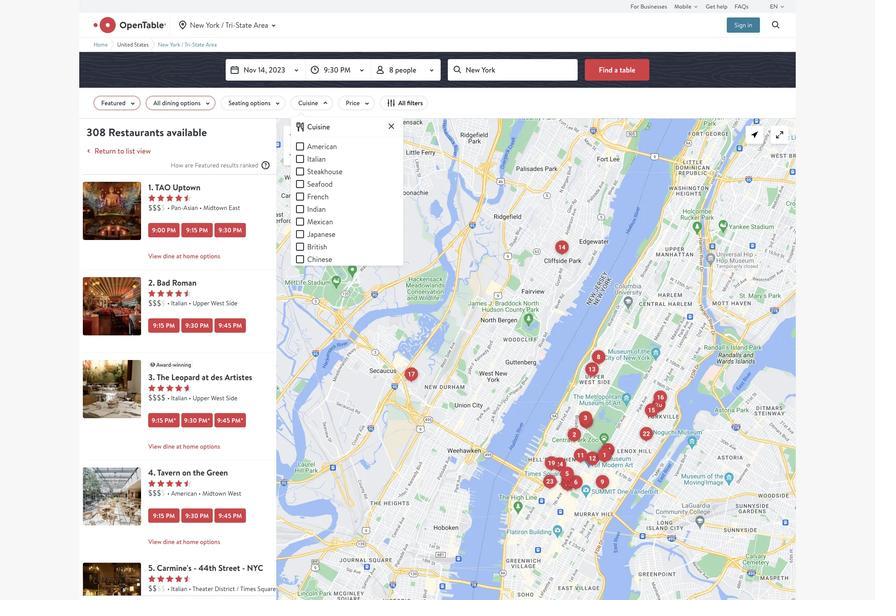 Task type: vqa. For each thing, say whether or not it's contained in the screenshot.
Saturday ELEMENT
no



Task type: locate. For each thing, give the bounding box(es) containing it.
$$ $$ • italian • theater district / times square
[[148, 584, 276, 594]]

midtown down green
[[203, 489, 226, 498]]

view dine at home options button up "roman"
[[148, 250, 277, 263]]

15 16
[[648, 394, 665, 414]]

9:15 pm link down $$$ $ • pan-asian • midtown east
[[182, 223, 213, 238]]

2 vertical spatial 9:30 pm link
[[182, 509, 213, 523]]

2 $ from the top
[[161, 299, 166, 308]]

1 vertical spatial home
[[183, 442, 199, 451]]

2 upper from the top
[[193, 394, 210, 402]]

1 vertical spatial west
[[211, 394, 225, 402]]

italian up the steakhouse
[[307, 154, 326, 164]]

view dine at home options up carmine's
[[148, 538, 220, 546]]

19 button
[[545, 457, 559, 471]]

are
[[185, 161, 194, 169]]

0 horizontal spatial area
[[206, 41, 217, 48]]

at for 2nd the view dine at home options button from the bottom
[[176, 442, 182, 451]]

en
[[771, 2, 779, 10]]

at
[[176, 252, 182, 261], [202, 372, 209, 383], [176, 442, 182, 451], [176, 538, 182, 546]]

9:30 for roman's 9:30 pm "link"
[[185, 322, 198, 330]]

york up new york / tri-state area link
[[206, 20, 220, 30]]

3 home from the top
[[183, 538, 199, 546]]

9:15 pm *
[[152, 416, 176, 425]]

1 side from the top
[[226, 299, 238, 307]]

west inside $$$ $ • italian • upper west side
[[211, 299, 225, 307]]

23
[[547, 478, 554, 486]]

italian inside $$$$ • italian • upper west side
[[171, 394, 187, 402]]

9:30 for on's 9:30 pm "link"
[[185, 512, 198, 520]]

home link
[[94, 41, 108, 48]]

dine up tavern
[[163, 442, 175, 451]]

0 vertical spatial home
[[183, 252, 199, 261]]

0 vertical spatial york
[[206, 20, 220, 30]]

4.6 stars image
[[148, 480, 191, 487], [148, 576, 191, 583]]

2 view dine at home options button from the top
[[148, 440, 277, 453]]

8 up 13 button
[[597, 354, 601, 361]]

at up 4. tavern on the green
[[176, 442, 182, 451]]

3 view dine at home options from the top
[[148, 538, 220, 546]]

0 horizontal spatial *
[[174, 416, 176, 425]]

how are featured results ranked
[[171, 161, 259, 169]]

0 horizontal spatial featured
[[101, 99, 126, 107]]

award-winning
[[156, 361, 191, 369]]

0 horizontal spatial york
[[170, 41, 180, 48]]

14
[[559, 244, 566, 251]]

9:30 down $$$ $ • italian • upper west side
[[185, 322, 198, 330]]

9:45 pm down $$$ $ • american • midtown west
[[219, 512, 242, 520]]

state inside new york / tri-state area dropdown button
[[236, 20, 252, 30]]

0 vertical spatial 9:45 pm
[[219, 322, 242, 330]]

$ left pan-
[[161, 203, 166, 213]]

0 vertical spatial 9:45 pm link
[[215, 319, 246, 333]]

9:30 down east
[[219, 226, 232, 235]]

2 vertical spatial 9:15 pm
[[153, 512, 175, 520]]

3 dine from the top
[[163, 538, 175, 546]]

mobile
[[675, 2, 692, 10]]

all inside dropdown button
[[153, 99, 161, 107]]

2 * from the left
[[208, 416, 210, 425]]

in
[[748, 21, 753, 29]]

2 vertical spatial /
[[237, 585, 239, 593]]

0 horizontal spatial american
[[171, 489, 197, 498]]

1 horizontal spatial all
[[399, 99, 406, 107]]

district
[[215, 585, 235, 593]]

4.6 stars image down tavern
[[148, 480, 191, 487]]

* for 9:15 pm *
[[174, 416, 176, 425]]

1 vertical spatial 9:30 pm link
[[182, 319, 213, 333]]

0 vertical spatial 9:15 pm
[[186, 226, 208, 235]]

3 button
[[579, 412, 593, 425]]

• down tavern
[[167, 489, 170, 498]]

square
[[258, 585, 276, 593]]

* left '9:45 pm *'
[[208, 416, 210, 425]]

9:15 pm link down $$$ $ • american • midtown west
[[148, 509, 180, 523]]

9:15 down asian
[[186, 226, 198, 235]]

4.5 stars image down 2. bad roman
[[148, 290, 191, 297]]

1 vertical spatial 9:15 pm
[[153, 322, 175, 330]]

9:15 pm down $$$ $ • italian • upper west side
[[153, 322, 175, 330]]

italian down carmine's
[[171, 585, 187, 593]]

9:30 pm up price
[[324, 65, 351, 75]]

1 horizontal spatial 8
[[597, 354, 601, 361]]

cuisine down cuisine dropdown button
[[307, 122, 330, 132]]

west for 2. bad roman
[[211, 299, 225, 307]]

0 vertical spatial side
[[226, 299, 238, 307]]

* left 9:30 pm *
[[174, 416, 176, 425]]

tri-
[[226, 20, 236, 30], [185, 41, 192, 48]]

1
[[603, 452, 607, 459]]

5
[[566, 470, 569, 478]]

view dine at home options for uptown
[[148, 252, 220, 261]]

0 horizontal spatial /
[[182, 41, 184, 48]]

14,
[[258, 65, 267, 75]]

9:15 pm link down $$$ $ • italian • upper west side
[[148, 319, 180, 333]]

york right states
[[170, 41, 180, 48]]

nov 14, 2023 button
[[226, 59, 306, 81]]

- left 44th
[[194, 563, 197, 574]]

theater
[[193, 585, 213, 593]]

13 button
[[586, 363, 599, 377]]

0 vertical spatial 8
[[389, 65, 394, 75]]

1 $$$ from the top
[[148, 203, 161, 213]]

$ down bad
[[161, 299, 166, 308]]

9:45 down $$$ $ • american • midtown west
[[219, 512, 232, 520]]

19
[[548, 460, 556, 467]]

pan-
[[171, 204, 184, 212]]

2 9:45 pm from the top
[[219, 512, 242, 520]]

1 horizontal spatial *
[[208, 416, 210, 425]]

0
[[277, 118, 281, 128], [281, 118, 286, 128]]

3 $ from the top
[[161, 489, 166, 498]]

0 horizontal spatial all
[[153, 99, 161, 107]]

move
[[359, 130, 376, 140]]

• down 4.7 stars image
[[167, 394, 170, 402]]

1 horizontal spatial york
[[206, 20, 220, 30]]

all for all dining options
[[153, 99, 161, 107]]

* down artistes
[[241, 416, 243, 425]]

west inside $$$ $ • american • midtown west
[[228, 489, 242, 498]]

a photo of carmine's - 44th street - nyc restaurant image
[[83, 563, 141, 601]]

9:30 pm for the top 9:30 pm "link"
[[219, 226, 242, 235]]

- left nyc
[[242, 563, 245, 574]]

9:45 pm link for 2. bad roman
[[215, 319, 246, 333]]

2 vertical spatial home
[[183, 538, 199, 546]]

$$$ down 4.
[[148, 489, 161, 498]]

• down carmine's
[[167, 585, 170, 593]]

1 horizontal spatial new
[[190, 20, 204, 30]]

1 vertical spatial side
[[226, 394, 238, 402]]

view dine at home options up on
[[148, 442, 220, 451]]

2 - from the left
[[242, 563, 245, 574]]

midtown left east
[[203, 204, 227, 212]]

8 button
[[592, 350, 606, 364]]

4.
[[148, 467, 156, 479]]

0 horizontal spatial tri-
[[185, 41, 192, 48]]

cuisine left price
[[299, 99, 318, 107]]

3 * from the left
[[241, 416, 243, 425]]

$$$ for 4.
[[148, 489, 161, 498]]

west inside $$$$ • italian • upper west side
[[211, 394, 225, 402]]

$$ down 5.
[[148, 584, 157, 594]]

options inside dropdown button
[[250, 99, 271, 107]]

1 horizontal spatial area
[[254, 20, 268, 30]]

1 vertical spatial view dine at home options
[[148, 442, 220, 451]]

1 * from the left
[[174, 416, 176, 425]]

4.7 stars image
[[148, 385, 191, 392]]

all dining options
[[153, 99, 201, 107]]

view for 4.
[[148, 538, 162, 546]]

italian down "roman"
[[171, 299, 187, 307]]

5.
[[148, 563, 155, 574]]

1 view dine at home options from the top
[[148, 252, 220, 261]]

home up 4. tavern on the green
[[183, 442, 199, 451]]

2 view from the top
[[148, 442, 162, 451]]

1 9:45 pm from the top
[[219, 322, 242, 330]]

0 vertical spatial $
[[161, 203, 166, 213]]

at up carmine's
[[176, 538, 182, 546]]

9:30 pm link down east
[[215, 223, 246, 238]]

1 vertical spatial $$$
[[148, 299, 161, 308]]

0 vertical spatial west
[[211, 299, 225, 307]]

/ inside dropdown button
[[221, 20, 224, 30]]

on
[[182, 467, 191, 479]]

1 horizontal spatial /
[[221, 20, 224, 30]]

$$$ down 1.
[[148, 203, 161, 213]]

2 horizontal spatial *
[[241, 416, 243, 425]]

view dine at home options button for 1. tao uptown
[[148, 250, 277, 263]]

1 vertical spatial 4.5 stars image
[[148, 290, 191, 297]]

9:00
[[152, 226, 165, 235]]

2 vertical spatial 9:45
[[219, 512, 232, 520]]

0 horizontal spatial -
[[194, 563, 197, 574]]

9:45 down $$$ $ • italian • upper west side
[[219, 322, 232, 330]]

1 all from the left
[[153, 99, 161, 107]]

dine up carmine's
[[163, 538, 175, 546]]

9:30 up cuisine dropdown button
[[324, 65, 339, 75]]

2 vertical spatial dine
[[163, 538, 175, 546]]

$$ down carmine's
[[157, 584, 166, 594]]

home up "roman"
[[183, 252, 199, 261]]

0 vertical spatial dine
[[163, 252, 175, 261]]

0 vertical spatial midtown
[[203, 204, 227, 212]]

at for the view dine at home options button corresponding to 1. tao uptown
[[176, 252, 182, 261]]

a photo of the leopard at des artistes restaurant image
[[83, 360, 141, 419]]

view dine at home options for on
[[148, 538, 220, 546]]

upper down "roman"
[[193, 299, 210, 307]]

1 vertical spatial area
[[206, 41, 217, 48]]

1 vertical spatial dine
[[163, 442, 175, 451]]

0 vertical spatial view dine at home options
[[148, 252, 220, 261]]

featured right "are"
[[195, 161, 219, 169]]

midtown inside $$$ $ • pan-asian • midtown east
[[203, 204, 227, 212]]

view dine at home options button up green
[[148, 440, 277, 453]]

1 dine from the top
[[163, 252, 175, 261]]

new york / tri-state area button
[[178, 13, 279, 37]]

1 vertical spatial 8
[[597, 354, 601, 361]]

all left filters
[[399, 99, 406, 107]]

seafood
[[307, 179, 333, 189]]

featured up 308
[[101, 99, 126, 107]]

0 vertical spatial area
[[254, 20, 268, 30]]

12
[[589, 455, 596, 463]]

1 horizontal spatial state
[[236, 20, 252, 30]]

1 horizontal spatial -
[[242, 563, 245, 574]]

0 vertical spatial $$$
[[148, 203, 161, 213]]

0 horizontal spatial state
[[192, 41, 205, 48]]

at left des
[[202, 372, 209, 383]]

street
[[219, 563, 240, 574]]

2 vertical spatial view
[[148, 538, 162, 546]]

* for 9:45 pm *
[[241, 416, 243, 425]]

0 vertical spatial featured
[[101, 99, 126, 107]]

6
[[575, 479, 578, 486]]

1 0 from the left
[[277, 118, 281, 128]]

5 button
[[561, 467, 574, 481]]

1 vertical spatial view dine at home options button
[[148, 440, 277, 453]]

9:45 pm for 2. bad roman
[[219, 322, 242, 330]]

home for uptown
[[183, 252, 199, 261]]

$$$ for 1.
[[148, 203, 161, 213]]

1 upper from the top
[[193, 299, 210, 307]]

nov 14, 2023
[[244, 65, 285, 75]]

$ down tavern
[[161, 489, 166, 498]]

$$$
[[148, 203, 161, 213], [148, 299, 161, 308], [148, 489, 161, 498]]

new york / tri-state area
[[190, 20, 268, 30], [158, 41, 217, 48]]

1 4.5 stars image from the top
[[148, 195, 191, 202]]

italian down 4.7 stars image
[[171, 394, 187, 402]]

view dine at home options button up 44th
[[148, 536, 277, 548]]

new up new york / tri-state area link
[[190, 20, 204, 30]]

2 vertical spatial $
[[161, 489, 166, 498]]

0 vertical spatial view dine at home options button
[[148, 250, 277, 263]]

9:30 pm for on's 9:30 pm "link"
[[185, 512, 209, 520]]

all left dining
[[153, 99, 161, 107]]

home up 5. carmine's - 44th street - nyc
[[183, 538, 199, 546]]

9:30 pm down east
[[219, 226, 242, 235]]

dine for tao
[[163, 252, 175, 261]]

9:15 pm link for 2. bad roman
[[148, 319, 180, 333]]

italian
[[307, 154, 326, 164], [171, 299, 187, 307], [171, 394, 187, 402], [171, 585, 187, 593]]

all filters
[[399, 99, 423, 107]]

9:30 pm down $$$ $ • italian • upper west side
[[185, 322, 209, 330]]

9:15 pm
[[186, 226, 208, 235], [153, 322, 175, 330], [153, 512, 175, 520]]

0 vertical spatial 4.6 stars image
[[148, 480, 191, 487]]

side
[[226, 299, 238, 307], [226, 394, 238, 402]]

2 vertical spatial $$$
[[148, 489, 161, 498]]

9:30 pm down $$$ $ • american • midtown west
[[185, 512, 209, 520]]

2 4.5 stars image from the top
[[148, 290, 191, 297]]

4.6 stars image for tavern
[[148, 480, 191, 487]]

9:30 down $$$ $ • american • midtown west
[[185, 512, 198, 520]]

1 vertical spatial 9:45 pm link
[[215, 509, 246, 523]]

1 $$ from the left
[[148, 584, 157, 594]]

cuisine button
[[291, 96, 333, 110]]

view up 5.
[[148, 538, 162, 546]]

$$$ down the 2.
[[148, 299, 161, 308]]

1 9:45 pm link from the top
[[215, 319, 246, 333]]

6 button
[[570, 476, 583, 490]]

mobile button
[[675, 0, 702, 13]]

$$
[[148, 584, 157, 594], [157, 584, 166, 594]]

leopard
[[171, 372, 200, 383]]

7 button
[[599, 448, 612, 462]]

dine down 9:00 pm link
[[163, 252, 175, 261]]

3 view dine at home options button from the top
[[148, 536, 277, 548]]

2 $$$ from the top
[[148, 299, 161, 308]]

2 side from the top
[[226, 394, 238, 402]]

4.5 stars image down the 1. tao uptown
[[148, 195, 191, 202]]

1 vertical spatial upper
[[193, 394, 210, 402]]

9:45 pm link down $$$ $ • american • midtown west
[[215, 509, 246, 523]]

0 vertical spatial view
[[148, 252, 162, 261]]

4.5 stars image
[[148, 195, 191, 202], [148, 290, 191, 297]]

2.
[[148, 277, 155, 288]]

1 view dine at home options button from the top
[[148, 250, 277, 263]]

13
[[589, 366, 596, 373]]

8 left 'people'
[[389, 65, 394, 75]]

1 vertical spatial state
[[192, 41, 205, 48]]

all inside button
[[399, 99, 406, 107]]

2 $$ from the left
[[157, 584, 166, 594]]

new right states
[[158, 41, 169, 48]]

2 vertical spatial west
[[228, 489, 242, 498]]

2 vertical spatial 9:15 pm link
[[148, 509, 180, 523]]

9:30 pm link down $$$ $ • american • midtown west
[[182, 509, 213, 523]]

16
[[657, 394, 665, 401]]

3 $$$ from the top
[[148, 489, 161, 498]]

9:45
[[219, 322, 232, 330], [217, 416, 230, 425], [219, 512, 232, 520]]

$$$ for 2.
[[148, 299, 161, 308]]

award-
[[156, 361, 173, 369]]

winning
[[173, 361, 191, 369]]

0 vertical spatial 9:45
[[219, 322, 232, 330]]

american
[[307, 142, 337, 151], [171, 489, 197, 498]]

15
[[648, 407, 656, 414]]

upper down 3. the leopard at des artistes
[[193, 394, 210, 402]]

opentable logo image
[[94, 17, 166, 33]]

9:45 pm link down $$$ $ • italian • upper west side
[[215, 319, 246, 333]]

22 button
[[640, 427, 654, 441]]

1 vertical spatial york
[[170, 41, 180, 48]]

featured inside dropdown button
[[101, 99, 126, 107]]

at up "roman"
[[176, 252, 182, 261]]

location detection icon image
[[750, 130, 761, 140]]

american down search
[[307, 142, 337, 151]]

18
[[564, 480, 572, 488]]

view dine at home options button
[[148, 250, 277, 263], [148, 440, 277, 453], [148, 536, 277, 548]]

2 4.6 stars image from the top
[[148, 576, 191, 583]]

search icon image
[[771, 20, 782, 30]]

9:45 right 9:30 pm *
[[217, 416, 230, 425]]

4.5 stars image for bad
[[148, 290, 191, 297]]

view up 4.
[[148, 442, 162, 451]]

1 vertical spatial midtown
[[203, 489, 226, 498]]

1 vertical spatial new york / tri-state area
[[158, 41, 217, 48]]

1 vertical spatial new
[[158, 41, 169, 48]]

a photo of bad roman restaurant image
[[83, 277, 141, 336]]

8 inside 8 9
[[597, 354, 601, 361]]

• down leopard
[[189, 394, 191, 402]]

9:15 down $$$$
[[152, 416, 163, 425]]

2 9:45 pm link from the top
[[215, 509, 246, 523]]

steakhouse
[[307, 167, 343, 176]]

4.6 stars image down carmine's
[[148, 576, 191, 583]]

0 vertical spatial state
[[236, 20, 252, 30]]

at for the view dine at home options button related to 4. tavern on the green
[[176, 538, 182, 546]]

a
[[615, 65, 618, 75]]

9:15 pm link
[[182, 223, 213, 238], [148, 319, 180, 333], [148, 509, 180, 523]]

1 horizontal spatial tri-
[[226, 20, 236, 30]]

cuisine
[[299, 99, 318, 107], [307, 122, 330, 132]]

1 vertical spatial 4.6 stars image
[[148, 576, 191, 583]]

york
[[206, 20, 220, 30], [170, 41, 180, 48]]

view down the 9:00
[[148, 252, 162, 261]]

2 horizontal spatial /
[[237, 585, 239, 593]]

upper inside $$$$ • italian • upper west side
[[193, 394, 210, 402]]

0 vertical spatial 9:30 pm link
[[215, 223, 246, 238]]

2 vertical spatial view dine at home options button
[[148, 536, 277, 548]]

seating options
[[229, 99, 271, 107]]

1 horizontal spatial featured
[[195, 161, 219, 169]]

area
[[254, 20, 268, 30], [206, 41, 217, 48]]

0 vertical spatial american
[[307, 142, 337, 151]]

12 button
[[586, 452, 600, 466]]

for businesses button
[[631, 0, 668, 13]]

0 vertical spatial 4.5 stars image
[[148, 195, 191, 202]]

4
[[585, 418, 589, 426]]

1 $ from the top
[[161, 203, 166, 213]]

1 vertical spatial $
[[161, 299, 166, 308]]

to
[[118, 146, 124, 156]]

american down on
[[171, 489, 197, 498]]

for
[[631, 2, 640, 10]]

1 view from the top
[[148, 252, 162, 261]]

1 vertical spatial 9:45 pm
[[219, 512, 242, 520]]

9:15 pm down $$$ $ • american • midtown west
[[153, 512, 175, 520]]

None field
[[448, 59, 578, 81]]

dine for tavern
[[163, 538, 175, 546]]

9:45 pm down $$$ $ • italian • upper west side
[[219, 322, 242, 330]]

tavern
[[157, 467, 180, 479]]

Please input a Location, Restaurant or Cuisine field
[[448, 59, 578, 81]]

1 vertical spatial view
[[148, 442, 162, 451]]

0 vertical spatial /
[[221, 20, 224, 30]]

9:30 pm link down $$$ $ • italian • upper west side
[[182, 319, 213, 333]]

•
[[167, 204, 170, 212], [200, 204, 202, 212], [167, 299, 170, 307], [189, 299, 191, 307], [167, 394, 170, 402], [189, 394, 191, 402], [167, 489, 170, 498], [199, 489, 201, 498], [167, 585, 170, 593], [189, 585, 191, 593]]

3 view from the top
[[148, 538, 162, 546]]

0 vertical spatial new york / tri-state area
[[190, 20, 268, 30]]

2 all from the left
[[399, 99, 406, 107]]

view dine at home options up "roman"
[[148, 252, 220, 261]]

return
[[95, 146, 116, 156]]

8 for 8 9
[[597, 354, 601, 361]]

1 vertical spatial american
[[171, 489, 197, 498]]

9:15 pm down $$$ $ • pan-asian • midtown east
[[186, 226, 208, 235]]

0 vertical spatial cuisine
[[299, 99, 318, 107]]

0 vertical spatial upper
[[193, 299, 210, 307]]

1 home from the top
[[183, 252, 199, 261]]

1 vertical spatial cuisine
[[307, 122, 330, 132]]

a photo of tao uptown restaurant image
[[83, 182, 141, 240]]

1 4.6 stars image from the top
[[148, 480, 191, 487]]

0 horizontal spatial new
[[158, 41, 169, 48]]

2 vertical spatial view dine at home options
[[148, 538, 220, 546]]

308 restaurants available
[[87, 125, 207, 140]]

i
[[356, 130, 358, 140]]

1 vertical spatial featured
[[195, 161, 219, 169]]

0 vertical spatial tri-
[[226, 20, 236, 30]]

1 vertical spatial 9:15 pm link
[[148, 319, 180, 333]]

0 vertical spatial new
[[190, 20, 204, 30]]

0 horizontal spatial 8
[[389, 65, 394, 75]]



Task type: describe. For each thing, give the bounding box(es) containing it.
italian inside $$$ $ • italian • upper west side
[[171, 299, 187, 307]]

• down the
[[199, 489, 201, 498]]

• left theater
[[189, 585, 191, 593]]

24 button
[[553, 458, 567, 472]]

9:00 pm link
[[148, 223, 180, 238]]

9 button
[[596, 475, 610, 489]]

york inside new york / tri-state area dropdown button
[[206, 20, 220, 30]]

new york / tri-state area inside new york / tri-state area dropdown button
[[190, 20, 268, 30]]

8 people
[[389, 65, 417, 75]]

7
[[604, 451, 607, 458]]

2 view dine at home options from the top
[[148, 442, 220, 451]]

get help button
[[706, 0, 728, 13]]

sign
[[735, 21, 747, 29]]

9:45 pm *
[[217, 416, 243, 425]]

des
[[211, 372, 223, 383]]

west for 4. tavern on the green
[[228, 489, 242, 498]]

1. tao uptown
[[148, 182, 201, 193]]

view dine at home options button for 4. tavern on the green
[[148, 536, 277, 548]]

side inside $$$$ • italian • upper west side
[[226, 394, 238, 402]]

people
[[396, 65, 417, 75]]

2023
[[269, 65, 285, 75]]

1 button
[[598, 449, 612, 463]]

italian inside $$ $$ • italian • theater district / times square
[[171, 585, 187, 593]]

$ for bad
[[161, 299, 166, 308]]

uptown
[[173, 182, 201, 193]]

• down "roman"
[[189, 299, 191, 307]]

the
[[157, 372, 170, 383]]

24
[[556, 461, 564, 468]]

$$$ $ • pan-asian • midtown east
[[148, 203, 240, 213]]

1 vertical spatial tri-
[[185, 41, 192, 48]]

cuisine inside dropdown button
[[299, 99, 318, 107]]

2 dine from the top
[[163, 442, 175, 451]]

0 vertical spatial 9:15 pm link
[[182, 223, 213, 238]]

9:30 pm for roman's 9:30 pm "link"
[[185, 322, 209, 330]]

british
[[307, 242, 327, 251]]

help
[[717, 2, 728, 10]]

2 0 from the left
[[281, 118, 286, 128]]

9:15 pm for 2. bad roman
[[153, 322, 175, 330]]

$ for tao
[[161, 203, 166, 213]]

9:15 pm for 4. tavern on the green
[[153, 512, 175, 520]]

2 home from the top
[[183, 442, 199, 451]]

view for 1.
[[148, 252, 162, 261]]

table
[[620, 65, 636, 75]]

23 24
[[547, 461, 564, 486]]

9:45 for 2. bad roman
[[219, 322, 232, 330]]

american inside $$$ $ • american • midtown west
[[171, 489, 197, 498]]

21 button
[[602, 444, 615, 457]]

• down 2. bad roman
[[167, 299, 170, 307]]

asian
[[184, 204, 198, 212]]

carmine's
[[157, 563, 192, 574]]

9:45 for 4. tavern on the green
[[219, 512, 232, 520]]

1 - from the left
[[194, 563, 197, 574]]

area inside dropdown button
[[254, 20, 268, 30]]

44th
[[199, 563, 217, 574]]

get
[[706, 2, 716, 10]]

10
[[565, 476, 572, 483]]

sign in button
[[727, 17, 761, 33]]

results
[[221, 161, 239, 169]]

/ inside $$ $$ • italian • theater district / times square
[[237, 585, 239, 593]]

9:45 pm for 4. tavern on the green
[[219, 512, 242, 520]]

united states
[[117, 41, 149, 48]]

9:30 for the top 9:30 pm "link"
[[219, 226, 232, 235]]

all filters button
[[380, 96, 428, 110]]

17 button
[[405, 368, 418, 382]]

how
[[171, 161, 183, 169]]

map region
[[177, 58, 865, 601]]

23 button
[[544, 475, 557, 489]]

return to list view
[[95, 146, 151, 156]]

9:15 pm link for 4. tavern on the green
[[148, 509, 180, 523]]

available
[[167, 125, 207, 140]]

9:15 up award-
[[153, 322, 164, 330]]

new inside dropdown button
[[190, 20, 204, 30]]

1 vertical spatial /
[[182, 41, 184, 48]]

* for 9:30 pm *
[[208, 416, 210, 425]]

new york / tri-state area link
[[158, 41, 217, 48]]

home for on
[[183, 538, 199, 546]]

upper inside $$$ $ • italian • upper west side
[[193, 299, 210, 307]]

9
[[601, 479, 605, 486]]

search
[[325, 130, 346, 140]]

18 button
[[561, 477, 575, 491]]

as
[[348, 130, 354, 140]]

9:30 pm *
[[184, 416, 210, 425]]

artistes
[[225, 372, 252, 383]]

8 for 8 people
[[389, 65, 394, 75]]

9:30 pm link for on
[[182, 509, 213, 523]]

list
[[126, 146, 135, 156]]

dining
[[162, 99, 179, 107]]

• right asian
[[200, 204, 202, 212]]

restaurants
[[109, 125, 164, 140]]

$ for tavern
[[161, 489, 166, 498]]

9:30 down $$$$ • italian • upper west side
[[184, 416, 197, 425]]

tri- inside new york / tri-state area dropdown button
[[226, 20, 236, 30]]

2
[[573, 431, 577, 439]]

21
[[605, 447, 612, 454]]

17
[[408, 371, 415, 378]]

bad
[[157, 277, 170, 288]]

9:30 pm link for roman
[[182, 319, 213, 333]]

1 vertical spatial 9:45
[[217, 416, 230, 425]]

return to list view button
[[84, 146, 151, 156]]

14 button
[[556, 241, 569, 254]]

a photo of tavern on the green restaurant image
[[83, 468, 141, 526]]

5 6
[[566, 470, 578, 486]]

10 button
[[562, 472, 575, 486]]

midtown inside $$$ $ • american • midtown west
[[203, 489, 226, 498]]

$$$$
[[148, 393, 166, 403]]

• left pan-
[[167, 204, 170, 212]]

side inside $$$ $ • italian • upper west side
[[226, 299, 238, 307]]

filters
[[407, 99, 423, 107]]

2 button
[[568, 428, 582, 442]]

get help
[[706, 2, 728, 10]]

nyc
[[247, 563, 263, 574]]

9:15 down $$$ $ • american • midtown west
[[153, 512, 164, 520]]

1 horizontal spatial american
[[307, 142, 337, 151]]

seating
[[229, 99, 249, 107]]

all for all filters
[[399, 99, 406, 107]]

16 button
[[654, 391, 668, 405]]

east
[[229, 204, 240, 212]]

20
[[656, 402, 663, 409]]

view
[[137, 146, 151, 156]]

the
[[193, 467, 205, 479]]

9:45 pm link for 4. tavern on the green
[[215, 509, 246, 523]]

green
[[207, 467, 228, 479]]

11 12
[[577, 452, 596, 463]]

ranked
[[240, 161, 259, 169]]

4. tavern on the green
[[148, 467, 228, 479]]

all dining options button
[[146, 96, 216, 110]]

options inside dropdown button
[[181, 99, 201, 107]]

4.6 stars image for carmine's
[[148, 576, 191, 583]]

4.5 stars image for tao
[[148, 195, 191, 202]]

united
[[117, 41, 133, 48]]

seating options button
[[221, 96, 286, 110]]

20 button
[[653, 398, 666, 412]]

featured button
[[94, 96, 140, 110]]



